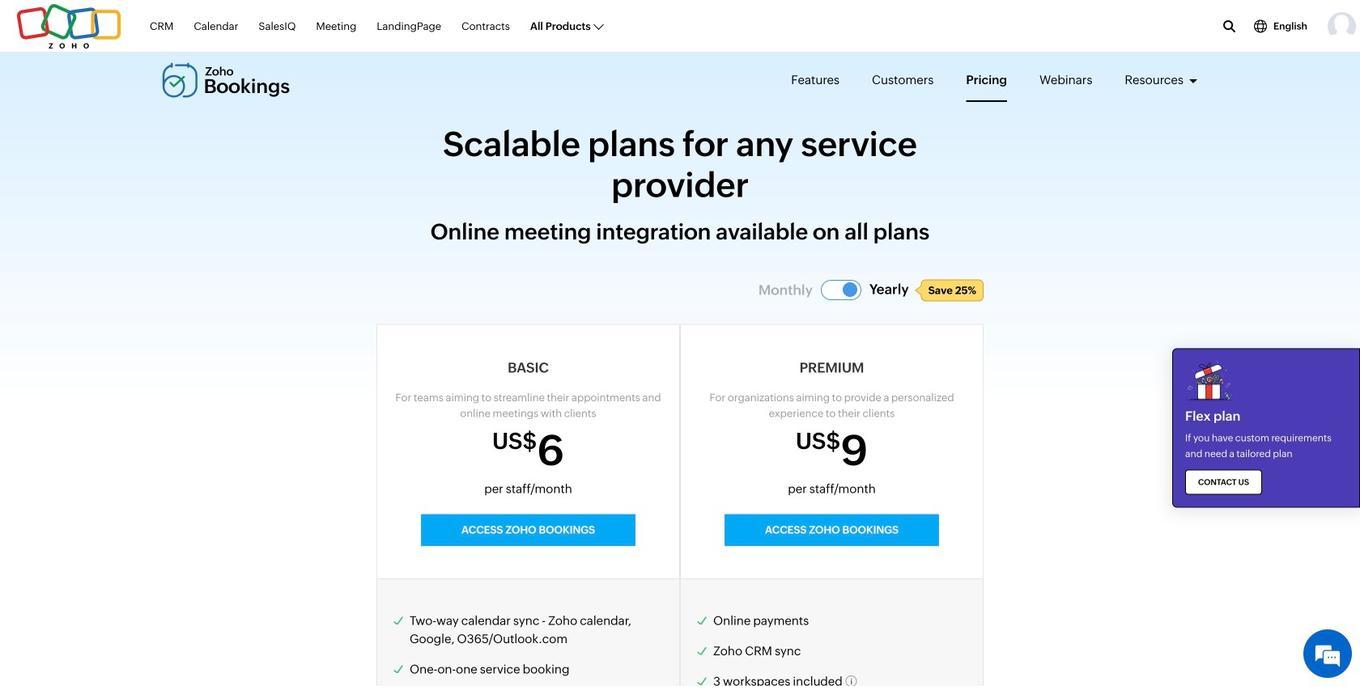 Task type: describe. For each thing, give the bounding box(es) containing it.
zoho bookings logo image
[[162, 62, 291, 98]]



Task type: vqa. For each thing, say whether or not it's contained in the screenshot.
Greg Robinson icon
yes



Task type: locate. For each thing, give the bounding box(es) containing it.
greg robinson image
[[1328, 12, 1357, 40]]



